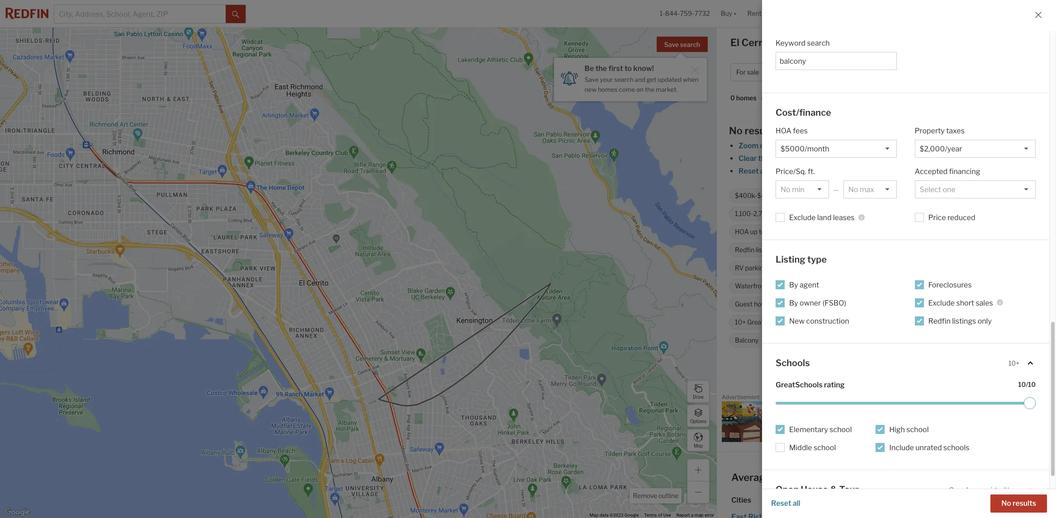Task type: locate. For each thing, give the bounding box(es) containing it.
no up the zoom
[[729, 125, 743, 137]]

remove balcony image
[[763, 338, 769, 343]]

homes inside 'zoom out clear the map boundary reset all filters or remove one of your filters below to see more homes'
[[952, 167, 975, 176]]

0 vertical spatial reset
[[739, 167, 759, 176]]

high school
[[890, 426, 929, 434]]

report for report a map error
[[677, 513, 690, 518]]

1-844-759-7732 link
[[660, 10, 710, 17]]

save inside button
[[664, 41, 679, 48]]

draw
[[693, 394, 704, 400]]

reset
[[739, 167, 759, 176], [771, 500, 792, 508]]

ad region
[[722, 402, 1052, 442]]

open left house,
[[950, 486, 966, 494]]

save up new
[[585, 76, 599, 83]]

1 horizontal spatial 10+
[[1009, 360, 1020, 367]]

1 horizontal spatial your
[[850, 167, 866, 176]]

taxes
[[947, 127, 965, 135]]

0 horizontal spatial map
[[695, 513, 704, 518]]

rv
[[735, 264, 744, 272]]

0 horizontal spatial listings
[[756, 246, 777, 254]]

list box up one
[[776, 140, 897, 158]]

homes right more
[[952, 167, 975, 176]]

all down clear the map boundary button
[[760, 167, 768, 176]]

listing
[[776, 254, 806, 265]]

contract/pending
[[874, 210, 925, 218]]

& left video
[[965, 319, 970, 326]]

0 vertical spatial 10+
[[735, 319, 746, 326]]

exclude up $5,000/month
[[790, 214, 816, 222]]

1 vertical spatial homes
[[737, 94, 757, 102]]

by
[[790, 281, 798, 289], [790, 299, 798, 307]]

0 vertical spatial $400k-
[[786, 68, 809, 76]]

0 vertical spatial report
[[1032, 396, 1045, 401]]

redfin listings only down up
[[735, 246, 791, 254]]

1 vertical spatial no
[[1002, 500, 1012, 508]]

list box for hoa fees
[[776, 140, 897, 158]]

new
[[585, 86, 597, 93]]

1 horizontal spatial house
[[849, 319, 867, 326]]

$400k- inside button
[[786, 68, 809, 76]]

no results up zoom out button
[[729, 125, 778, 137]]

greatschools up the remove balcony 'icon'
[[747, 319, 788, 326]]

map down out
[[771, 154, 786, 163]]

10+ up 10
[[1009, 360, 1020, 367]]

listings down hoa up to $5,000/month
[[756, 246, 777, 254]]

report ad button
[[1032, 396, 1052, 403]]

homes right new
[[598, 86, 618, 93]]

open up reset all
[[776, 485, 799, 495]]

exclude for exclude land leases
[[790, 214, 816, 222]]

0 vertical spatial exclude
[[790, 214, 816, 222]]

redfin up the rv
[[735, 246, 755, 254]]

to right up
[[759, 228, 765, 236]]

owner
[[800, 299, 821, 307]]

0 horizontal spatial &
[[830, 485, 838, 495]]

1 vertical spatial to
[[910, 167, 917, 176]]

$400k-$4.5m down the keyword search
[[786, 68, 829, 76]]

results down open house, virtual tour
[[1013, 500, 1037, 508]]

ca down include
[[906, 472, 920, 484]]

school right high
[[907, 426, 929, 434]]

hoa left fees
[[776, 127, 792, 135]]

schools
[[776, 358, 810, 369]]

reset all filters button
[[738, 167, 790, 176]]

map down options
[[694, 443, 703, 449]]

save search button
[[657, 37, 708, 52]]

$400k- down the keyword search
[[786, 68, 809, 76]]

market.
[[656, 86, 678, 93]]

search inside save search button
[[680, 41, 700, 48]]

price/sq. ft.
[[776, 167, 815, 176]]

1 horizontal spatial rating
[[824, 381, 845, 390]]

el up for
[[731, 37, 740, 48]]

results up out
[[745, 125, 778, 137]]

video
[[972, 319, 988, 326]]

cerrito, up sale
[[742, 37, 778, 48]]

0 horizontal spatial to
[[625, 64, 632, 73]]

cerrito,
[[742, 37, 778, 48], [868, 472, 904, 484]]

parking right the rv
[[745, 264, 768, 272]]

1 vertical spatial hoa
[[735, 228, 749, 236]]

results inside button
[[1013, 500, 1037, 508]]

1 vertical spatial reset
[[771, 500, 792, 508]]

1 horizontal spatial of
[[842, 167, 849, 176]]

land left remove townhouse, land image at the top
[[935, 192, 948, 200]]

0 horizontal spatial hoa
[[735, 228, 749, 236]]

save down 844-
[[664, 41, 679, 48]]

1 vertical spatial townhouse,
[[898, 192, 934, 200]]

townhouse, inside button
[[848, 68, 884, 76]]

zoom out clear the map boundary reset all filters or remove one of your filters below to see more homes
[[739, 142, 975, 176]]

report left ad
[[1032, 396, 1045, 401]]

10+ for 10+ greatschools rating
[[735, 319, 746, 326]]

1 horizontal spatial report
[[1032, 396, 1045, 401]]

©2023
[[610, 513, 624, 518]]

rating
[[789, 319, 806, 326], [824, 381, 845, 390]]

the right "on"
[[645, 86, 655, 93]]

house down green
[[849, 319, 867, 326]]

—
[[834, 186, 839, 194]]

remove $400k-$4.5m image
[[782, 193, 787, 199]]

by right remove guest house icon
[[790, 299, 798, 307]]

1 horizontal spatial map
[[771, 154, 786, 163]]

0 horizontal spatial tour
[[989, 319, 1002, 326]]

no results down virtual
[[1002, 500, 1037, 508]]

tour up 'no results' button at the right bottom
[[1008, 486, 1020, 494]]

house left remove guest house icon
[[754, 301, 772, 308]]

2 horizontal spatial homes
[[952, 167, 975, 176]]

list box for accepted financing
[[915, 181, 1036, 199]]

balcony
[[735, 337, 759, 344]]

0 horizontal spatial home
[[773, 472, 800, 484]]

remove townhouse, land image
[[952, 193, 958, 199]]

0 vertical spatial all
[[760, 167, 768, 176]]

remove accessible home image
[[961, 302, 966, 307]]

be the first to know!
[[585, 64, 654, 73]]

0 vertical spatial the
[[596, 64, 607, 73]]

$400k-$4.5m up 1,100-2,750 sq. ft.
[[735, 192, 777, 200]]

1,100-2,750 sq. ft.
[[735, 210, 788, 218]]

0 vertical spatial map
[[694, 443, 703, 449]]

0 horizontal spatial map
[[590, 513, 599, 518]]

only up listing
[[778, 246, 791, 254]]

no results inside button
[[1002, 500, 1037, 508]]

for
[[832, 37, 846, 48]]

0 horizontal spatial open
[[776, 485, 799, 495]]

home left remove accessible home icon
[[939, 301, 956, 308]]

search up come
[[614, 76, 634, 83]]

to right first
[[625, 64, 632, 73]]

1 vertical spatial listings
[[953, 317, 977, 326]]

&
[[965, 319, 970, 326], [830, 485, 838, 495]]

0 vertical spatial $400k-$4.5m
[[786, 68, 829, 76]]

townhouse, up contract/pending
[[898, 192, 934, 200]]

redfin right the 3d
[[929, 317, 951, 326]]

tour
[[840, 485, 859, 495]]

school for elementary school
[[830, 426, 852, 434]]

0 horizontal spatial townhouse,
[[848, 68, 884, 76]]

the up the reset all filters button
[[758, 154, 770, 163]]

1 horizontal spatial search
[[680, 41, 700, 48]]

greatschools down schools
[[776, 381, 823, 390]]

report inside button
[[1032, 396, 1045, 401]]

0 horizontal spatial filters
[[770, 167, 790, 176]]

1 by from the top
[[790, 281, 798, 289]]

for sale
[[737, 68, 759, 76]]

map inside button
[[694, 443, 703, 449]]

property taxes
[[915, 127, 965, 135]]

open up remove 5+ parking spots icon at the bottom right of the page
[[832, 319, 848, 326]]

draw button
[[687, 381, 710, 403]]

to
[[625, 64, 632, 73], [910, 167, 917, 176], [759, 228, 765, 236]]

your down first
[[600, 76, 613, 83]]

0 vertical spatial of
[[842, 167, 849, 176]]

4+
[[849, 192, 856, 200]]

0 vertical spatial hoa
[[776, 127, 792, 135]]

google image
[[2, 507, 32, 519]]

save your search and get updated when new homes come on the market.
[[585, 76, 699, 93]]

1 vertical spatial $4.5m
[[758, 192, 777, 200]]

school for middle school
[[814, 444, 836, 452]]

redfin listings only down remove accessible home icon
[[929, 317, 992, 326]]

list box down price/sq. ft.
[[776, 181, 829, 199]]

save inside 'save your search and get updated when new homes come on the market.'
[[585, 76, 599, 83]]

None range field
[[776, 398, 1036, 409]]

2 horizontal spatial search
[[807, 39, 830, 47]]

1 horizontal spatial open
[[832, 319, 848, 326]]

0 horizontal spatial parking
[[745, 264, 768, 272]]

parking
[[745, 264, 768, 272], [792, 337, 814, 344]]

or
[[792, 167, 799, 176]]

the right be
[[596, 64, 607, 73]]

exclude down washer/dryer hookup
[[929, 299, 955, 307]]

sale
[[848, 37, 868, 48]]

cerrito, up cities heading
[[868, 472, 904, 484]]

high
[[890, 426, 905, 434]]

cities heading
[[732, 496, 1042, 506]]

map right a
[[695, 513, 704, 518]]

10+ down guest
[[735, 319, 746, 326]]

washer/dryer
[[909, 283, 950, 290]]

all down open house & tour
[[793, 500, 801, 508]]

1 horizontal spatial reset
[[771, 500, 792, 508]]

2 horizontal spatial home
[[939, 301, 956, 308]]

e.g. office, balcony, modern text field
[[780, 57, 893, 65]]

filters left below
[[867, 167, 887, 176]]

5+
[[783, 337, 791, 344]]

conditioning
[[802, 264, 839, 272]]

hookup
[[951, 283, 973, 290]]

0 horizontal spatial report
[[677, 513, 690, 518]]

0 horizontal spatial all
[[760, 167, 768, 176]]

leases
[[833, 214, 855, 222]]

remove studio+ image
[[829, 193, 834, 199]]

2 vertical spatial to
[[759, 228, 765, 236]]

of right one
[[842, 167, 849, 176]]

1 horizontal spatial all
[[793, 500, 801, 508]]

to inside dialog
[[625, 64, 632, 73]]

0 vertical spatial your
[[600, 76, 613, 83]]

townhouse, left land
[[848, 68, 884, 76]]

terms
[[645, 513, 657, 518]]

land left leases
[[818, 214, 832, 222]]

0 horizontal spatial homes
[[598, 86, 618, 93]]

search
[[807, 39, 830, 47], [680, 41, 700, 48], [614, 76, 634, 83]]

waterfront
[[735, 283, 768, 290]]

el cerrito, ca homes for sale
[[731, 37, 868, 48]]

0 vertical spatial townhouse,
[[848, 68, 884, 76]]

0 horizontal spatial no
[[729, 125, 743, 137]]

1 horizontal spatial home
[[865, 301, 882, 308]]

ft. down "boundary"
[[808, 167, 815, 176]]

rating down remove 5+ parking spots icon at the bottom right of the page
[[824, 381, 845, 390]]

the inside 'save your search and get updated when new homes come on the market.'
[[645, 86, 655, 93]]

no results button
[[991, 495, 1047, 513]]

list box for property taxes
[[915, 140, 1036, 158]]

1 vertical spatial only
[[978, 317, 992, 326]]

1 horizontal spatial no results
[[1002, 500, 1037, 508]]

save search
[[664, 41, 700, 48]]

first
[[609, 64, 623, 73]]

report left a
[[677, 513, 690, 518]]

$400k- up 1,100-
[[735, 192, 758, 200]]

home up reset all
[[773, 472, 800, 484]]

$4.5m left the remove $400k-$4.5m icon
[[758, 192, 777, 200]]

1 horizontal spatial el
[[857, 472, 866, 484]]

reset down open house & tour
[[771, 500, 792, 508]]

0 horizontal spatial house
[[754, 301, 772, 308]]

hoa
[[776, 127, 792, 135], [735, 228, 749, 236]]

homes right the 0 on the right of the page
[[737, 94, 757, 102]]

0 horizontal spatial no results
[[729, 125, 778, 137]]

0 vertical spatial to
[[625, 64, 632, 73]]

no inside button
[[1002, 500, 1012, 508]]

1 vertical spatial report
[[677, 513, 690, 518]]

1 vertical spatial your
[[850, 167, 866, 176]]

1 vertical spatial $400k-$4.5m
[[735, 192, 777, 200]]

remove guest house image
[[777, 302, 782, 307]]

breadcrumbs element
[[726, 366, 1047, 380]]

1 vertical spatial map
[[590, 513, 599, 518]]

1 horizontal spatial townhouse,
[[898, 192, 934, 200]]

up
[[750, 228, 758, 236]]

list box up financing on the right top
[[915, 140, 1036, 158]]

1 vertical spatial tour
[[1008, 486, 1020, 494]]

City, Address, School, Agent, ZIP search field
[[54, 5, 226, 23]]

homes inside 0 homes •
[[737, 94, 757, 102]]

0 horizontal spatial 10+
[[735, 319, 746, 326]]

ft. right sq.
[[782, 210, 788, 218]]

10+ for 10+
[[1009, 360, 1020, 367]]

sale
[[747, 68, 759, 76]]

0 vertical spatial parking
[[745, 264, 768, 272]]

tour right video
[[989, 319, 1002, 326]]

coming
[[814, 210, 837, 218]]

search down 759-
[[680, 41, 700, 48]]

1 horizontal spatial only
[[978, 317, 992, 326]]

1 horizontal spatial results
[[1013, 500, 1037, 508]]

map inside 'zoom out clear the map boundary reset all filters or remove one of your filters below to see more homes'
[[771, 154, 786, 163]]

no
[[729, 125, 743, 137], [1002, 500, 1012, 508]]

map region
[[0, 0, 719, 519]]

$400k-$4.5m button
[[780, 63, 839, 81]]

reset down the clear
[[739, 167, 759, 176]]

of
[[842, 167, 849, 176], [658, 513, 662, 518]]

hoa left up
[[735, 228, 749, 236]]

no down virtual
[[1002, 500, 1012, 508]]

(fsbo)
[[823, 299, 847, 307]]

submit search image
[[232, 11, 239, 18]]

boundary
[[788, 154, 820, 163]]

1 horizontal spatial homes
[[737, 94, 757, 102]]

1 horizontal spatial $400k-$4.5m
[[786, 68, 829, 76]]

google
[[625, 513, 639, 518]]

rating left remove 10+ greatschools rating image
[[789, 319, 806, 326]]

filters down clear the map boundary button
[[770, 167, 790, 176]]

map for map data ©2023 google
[[590, 513, 599, 518]]

1 vertical spatial exclude
[[929, 299, 955, 307]]

clear the map boundary button
[[738, 154, 820, 163]]

search left for
[[807, 39, 830, 47]]

10
[[1019, 381, 1026, 389]]

by left agent
[[790, 281, 798, 289]]

0 vertical spatial $4.5m
[[809, 68, 829, 76]]

759-
[[680, 10, 695, 17]]

only down "sales"
[[978, 317, 992, 326]]

of left use
[[658, 513, 662, 518]]

1 horizontal spatial $400k-
[[786, 68, 809, 76]]

1 horizontal spatial save
[[664, 41, 679, 48]]

to left see
[[910, 167, 917, 176]]

townhouse,
[[848, 68, 884, 76], [898, 192, 934, 200]]

0 vertical spatial house
[[754, 301, 772, 308]]

2 filters from the left
[[867, 167, 887, 176]]

by for by owner (fsbo)
[[790, 299, 798, 307]]

0 horizontal spatial el
[[731, 37, 740, 48]]

your right one
[[850, 167, 866, 176]]

1 horizontal spatial ca
[[906, 472, 920, 484]]

house
[[754, 301, 772, 308], [849, 319, 867, 326]]

search for keyword search
[[807, 39, 830, 47]]

1 vertical spatial parking
[[792, 337, 814, 344]]

view
[[809, 283, 823, 290]]

school right elementary
[[830, 426, 852, 434]]

1 vertical spatial cerrito,
[[868, 472, 904, 484]]

land
[[886, 68, 901, 76]]

0 horizontal spatial only
[[778, 246, 791, 254]]

0 horizontal spatial redfin
[[735, 246, 755, 254]]

remove 10+ greatschools rating image
[[812, 320, 817, 325]]

1 vertical spatial land
[[818, 214, 832, 222]]

2 vertical spatial the
[[758, 154, 770, 163]]

0 horizontal spatial exclude
[[790, 214, 816, 222]]

0 vertical spatial cerrito,
[[742, 37, 778, 48]]

map for map
[[694, 443, 703, 449]]

ca left homes
[[780, 37, 794, 48]]

home right green
[[865, 301, 882, 308]]

list box down financing on the right top
[[915, 181, 1036, 199]]

hoa for hoa up to $5,000/month
[[735, 228, 749, 236]]

1 vertical spatial ca
[[906, 472, 920, 484]]

2 by from the top
[[790, 299, 798, 307]]

sq.
[[772, 210, 781, 218]]

your inside 'save your search and get updated when new homes come on the market.'
[[600, 76, 613, 83]]

el up tour
[[857, 472, 866, 484]]

school for high school
[[907, 426, 929, 434]]

list box
[[776, 140, 897, 158], [915, 140, 1036, 158], [776, 181, 829, 199], [844, 181, 897, 199], [915, 181, 1036, 199]]

home for accessible
[[939, 301, 956, 308]]

0 horizontal spatial land
[[818, 214, 832, 222]]

listings down remove accessible home icon
[[953, 317, 977, 326]]

include unrated schools
[[890, 444, 970, 452]]

remove elevator image
[[826, 302, 831, 307]]

walkthrough
[[927, 319, 964, 326]]

save
[[664, 41, 679, 48], [585, 76, 599, 83]]

remove outline button
[[630, 489, 682, 504]]

only
[[778, 246, 791, 254], [978, 317, 992, 326]]

$4.5m down e.g. office, balcony, modern text box
[[809, 68, 829, 76]]

townhouse, for townhouse, land
[[898, 192, 934, 200]]

by agent
[[790, 281, 820, 289]]

map left data
[[590, 513, 599, 518]]

1 vertical spatial save
[[585, 76, 599, 83]]

parking right 5+ at the right of page
[[792, 337, 814, 344]]

clear
[[739, 154, 757, 163]]

school down elementary school at the right bottom
[[814, 444, 836, 452]]

& down average home prices near el cerrito, ca
[[830, 485, 838, 495]]

0 vertical spatial save
[[664, 41, 679, 48]]



Task type: vqa. For each thing, say whether or not it's contained in the screenshot.
X-Out button
no



Task type: describe. For each thing, give the bounding box(es) containing it.
middle
[[790, 444, 812, 452]]

guest house
[[735, 301, 772, 308]]

report ad
[[1032, 396, 1052, 401]]

accepted
[[915, 167, 948, 176]]

reset inside 'zoom out clear the map boundary reset all filters or remove one of your filters below to see more homes'
[[739, 167, 759, 176]]

come
[[619, 86, 635, 93]]

home for green
[[865, 301, 882, 308]]

for sale button
[[731, 63, 777, 81]]

include
[[890, 444, 914, 452]]

search inside 'save your search and get updated when new homes come on the market.'
[[614, 76, 634, 83]]

agent
[[800, 281, 820, 289]]

foreclosures
[[929, 281, 972, 289]]

anytime
[[869, 319, 893, 326]]

homes
[[796, 37, 830, 48]]

accepted financing
[[915, 167, 981, 176]]

property
[[915, 127, 945, 135]]

remove coming soon, under contract/pending image
[[931, 211, 937, 217]]

baths
[[858, 192, 874, 200]]

zoom out button
[[738, 142, 772, 150]]

your inside 'zoom out clear the map boundary reset all filters or remove one of your filters below to see more homes'
[[850, 167, 866, 176]]

keyword search
[[776, 39, 830, 47]]

0 vertical spatial ft.
[[808, 167, 815, 176]]

have view
[[793, 283, 823, 290]]

exclude for exclude short sales
[[929, 299, 955, 307]]

1 vertical spatial redfin listings only
[[929, 317, 992, 326]]

accessible home
[[906, 301, 956, 308]]

near
[[833, 472, 855, 484]]

reset all button
[[771, 495, 801, 513]]

open for open house anytime
[[832, 319, 848, 326]]

$4.5m inside button
[[809, 68, 829, 76]]

sales
[[976, 299, 993, 307]]

middle school
[[790, 444, 836, 452]]

rv parking
[[735, 264, 768, 272]]

1 filters from the left
[[770, 167, 790, 176]]

hoa for hoa fees
[[776, 127, 792, 135]]

short
[[957, 299, 975, 307]]

options
[[690, 419, 707, 424]]

townhouse, for townhouse, land
[[848, 68, 884, 76]]

1,100-
[[735, 210, 754, 218]]

0 vertical spatial results
[[745, 125, 778, 137]]

all inside 'zoom out clear the map boundary reset all filters or remove one of your filters below to see more homes'
[[760, 167, 768, 176]]

parking for rv
[[745, 264, 768, 272]]

be
[[585, 64, 594, 73]]

know!
[[634, 64, 654, 73]]

guest
[[735, 301, 753, 308]]

844-
[[665, 10, 680, 17]]

& for walkthrough
[[965, 319, 970, 326]]

0 vertical spatial el
[[731, 37, 740, 48]]

report a map error
[[677, 513, 714, 518]]

report for report ad
[[1032, 396, 1045, 401]]

unrated
[[916, 444, 942, 452]]

1 horizontal spatial to
[[759, 228, 765, 236]]

0 vertical spatial ca
[[780, 37, 794, 48]]

0 vertical spatial only
[[778, 246, 791, 254]]

elementary
[[790, 426, 828, 434]]

use
[[664, 513, 671, 518]]

reset inside button
[[771, 500, 792, 508]]

save for save search
[[664, 41, 679, 48]]

spots
[[816, 337, 832, 344]]

listing type
[[776, 254, 827, 265]]

house for open
[[849, 319, 867, 326]]

house,
[[967, 486, 986, 494]]

remove 1,100-2,750 sq. ft. image
[[794, 211, 799, 217]]

1-
[[660, 10, 665, 17]]

1 horizontal spatial cerrito,
[[868, 472, 904, 484]]

parking for 5+
[[792, 337, 814, 344]]

greatschools rating
[[776, 381, 845, 390]]

to inside 'zoom out clear the map boundary reset all filters or remove one of your filters below to see more homes'
[[910, 167, 917, 176]]

financing
[[950, 167, 981, 176]]

homes inside 'save your search and get updated when new homes come on the market.'
[[598, 86, 618, 93]]

house
[[801, 485, 828, 495]]

on
[[637, 86, 644, 93]]

0 vertical spatial no
[[729, 125, 743, 137]]

1 vertical spatial rating
[[824, 381, 845, 390]]

price/sq.
[[776, 167, 807, 176]]

under
[[855, 210, 873, 218]]

0 horizontal spatial rating
[[789, 319, 806, 326]]

list box up coming soon, under contract/pending
[[844, 181, 897, 199]]

$400k-$4.5m inside $400k-$4.5m button
[[786, 68, 829, 76]]

•
[[761, 95, 763, 103]]

price reduced
[[929, 214, 976, 222]]

reduced
[[948, 214, 976, 222]]

0 homes •
[[731, 94, 763, 103]]

and
[[635, 76, 646, 83]]

more
[[932, 167, 950, 176]]

average
[[732, 472, 771, 484]]

soon,
[[838, 210, 854, 218]]

0 vertical spatial no results
[[729, 125, 778, 137]]

price
[[929, 214, 946, 222]]

1 vertical spatial redfin
[[929, 317, 951, 326]]

townhouse, land button
[[842, 63, 909, 81]]

terms of use
[[645, 513, 671, 518]]

land for townhouse,
[[935, 192, 948, 200]]

the inside 'zoom out clear the map boundary reset all filters or remove one of your filters below to see more homes'
[[758, 154, 770, 163]]

0 horizontal spatial of
[[658, 513, 662, 518]]

3d walkthrough & video tour
[[917, 319, 1002, 326]]

cities
[[732, 496, 752, 505]]

1 vertical spatial greatschools
[[776, 381, 823, 390]]

coming soon, under contract/pending
[[814, 210, 925, 218]]

hoa up to $5,000/month
[[735, 228, 811, 236]]

remove 5+ parking spots image
[[837, 338, 842, 343]]

3d
[[917, 319, 926, 326]]

1 vertical spatial $400k-
[[735, 192, 758, 200]]

remove waterfront image
[[773, 284, 778, 289]]

1 horizontal spatial listings
[[953, 317, 977, 326]]

elevator
[[797, 301, 821, 308]]

& for house
[[830, 485, 838, 495]]

1 vertical spatial ft.
[[782, 210, 788, 218]]

search for save search
[[680, 41, 700, 48]]

1-844-759-7732
[[660, 10, 710, 17]]

1 vertical spatial el
[[857, 472, 866, 484]]

prices
[[802, 472, 831, 484]]

terms of use link
[[645, 513, 671, 518]]

reset all
[[771, 500, 801, 508]]

home for average
[[773, 472, 800, 484]]

1 horizontal spatial tour
[[1008, 486, 1020, 494]]

0 vertical spatial listings
[[756, 246, 777, 254]]

all inside button
[[793, 500, 801, 508]]

house for guest
[[754, 301, 772, 308]]

ad
[[1046, 396, 1052, 401]]

land for exclude
[[818, 214, 832, 222]]

washer/dryer hookup
[[909, 283, 973, 290]]

out
[[760, 142, 772, 150]]

zoom
[[739, 142, 759, 150]]

by owner (fsbo)
[[790, 299, 847, 307]]

when
[[683, 76, 699, 83]]

save for save your search and get updated when new homes come on the market.
[[585, 76, 599, 83]]

of inside 'zoom out clear the map boundary reset all filters or remove one of your filters below to see more homes'
[[842, 167, 849, 176]]

by for by agent
[[790, 281, 798, 289]]

error
[[705, 513, 714, 518]]

remove 4+ baths image
[[879, 193, 884, 199]]

green home
[[846, 301, 882, 308]]

7732
[[695, 10, 710, 17]]

0 horizontal spatial redfin listings only
[[735, 246, 791, 254]]

4+ baths
[[849, 192, 874, 200]]

open for open house & tour
[[776, 485, 799, 495]]

2,750
[[754, 210, 771, 218]]

10+ greatschools rating
[[735, 319, 806, 326]]

have
[[793, 283, 808, 290]]

be the first to know! dialog
[[554, 52, 707, 101]]

report a map error link
[[677, 513, 714, 518]]

open house, virtual tour
[[950, 486, 1020, 494]]

0 horizontal spatial the
[[596, 64, 607, 73]]

0 horizontal spatial $400k-$4.5m
[[735, 192, 777, 200]]

0
[[731, 94, 735, 102]]

exclude land leases
[[790, 214, 855, 222]]

average home prices near el cerrito, ca
[[732, 472, 920, 484]]

air conditioning
[[792, 264, 839, 272]]

townhouse, land
[[898, 192, 948, 200]]

open house & tour
[[776, 485, 859, 495]]

new
[[790, 317, 805, 326]]

schools
[[944, 444, 970, 452]]

construction
[[807, 317, 850, 326]]

0 vertical spatial greatschools
[[747, 319, 788, 326]]

open for open house, virtual tour
[[950, 486, 966, 494]]



